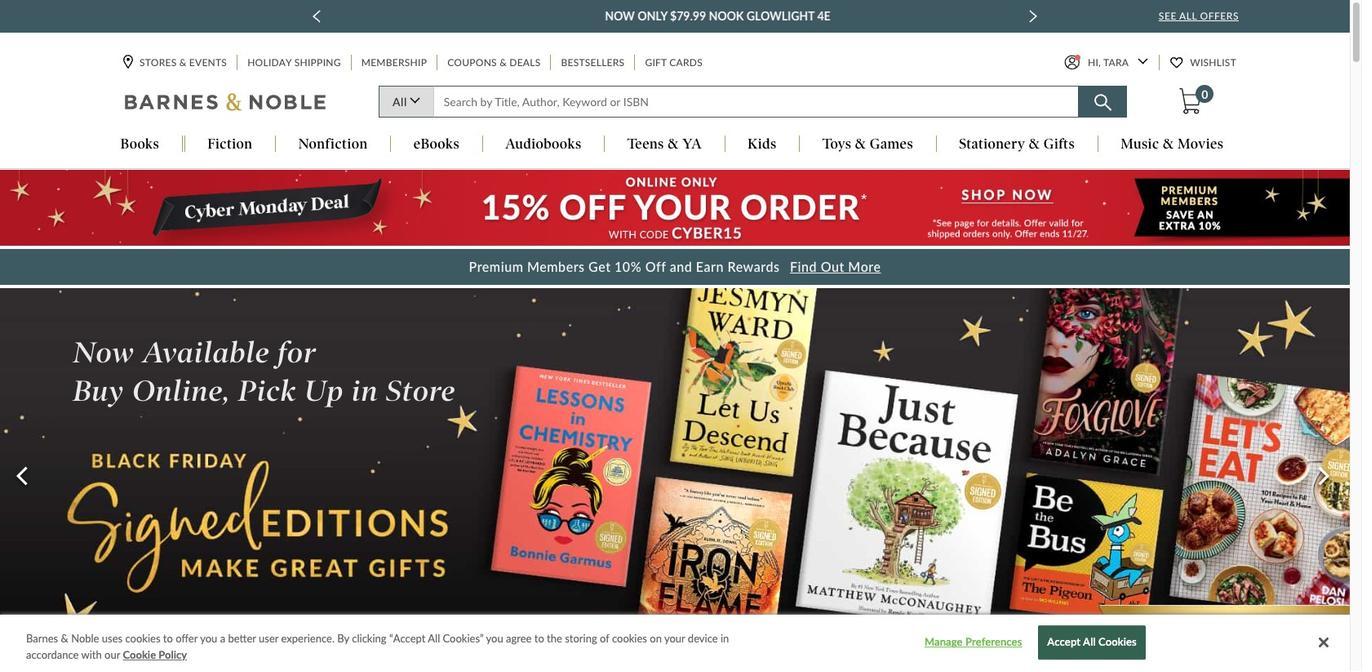 Task type: locate. For each thing, give the bounding box(es) containing it.
coupons
[[448, 57, 497, 69]]

& left deals
[[500, 57, 507, 69]]

stores & events link
[[123, 55, 229, 71]]

agree
[[506, 632, 532, 645]]

& for stationery
[[1029, 136, 1040, 152]]

books button
[[98, 136, 182, 154]]

1 to from the left
[[163, 632, 173, 645]]

hi,
[[1088, 57, 1101, 69]]

0 vertical spatial in
[[352, 373, 378, 408]]

for
[[278, 335, 316, 370]]

stationery
[[959, 136, 1026, 152]]

& for stores
[[179, 57, 187, 69]]

0 horizontal spatial cookies
[[125, 632, 160, 645]]

& up 'accordance'
[[61, 632, 68, 645]]

accept all cookies button
[[1039, 626, 1146, 660]]

None field
[[433, 86, 1079, 118]]

in inside now available for buy online, pick up in store
[[352, 373, 378, 408]]

1 cookies from the left
[[125, 632, 160, 645]]

main content containing now available for
[[0, 169, 1363, 671]]

wishlist link
[[1171, 55, 1238, 71]]

cookie
[[123, 648, 156, 661]]

0 horizontal spatial you
[[200, 632, 217, 645]]

cards
[[670, 57, 703, 69]]

stationery & gifts button
[[937, 136, 1098, 154]]

manage preferences
[[925, 636, 1022, 649]]

& for barnes
[[61, 632, 68, 645]]

policy
[[159, 648, 187, 661]]

1 horizontal spatial to
[[535, 632, 544, 645]]

all right "accept on the bottom left of page
[[428, 632, 440, 645]]

bestsellers
[[561, 57, 625, 69]]

buy
[[73, 373, 124, 408]]

up
[[304, 373, 344, 408]]

by
[[337, 632, 349, 645]]

barnes & noble uses cookies to offer you a better user experience. by clicking "accept all cookies" you agree to the storing of cookies on your device in accordance with our
[[26, 632, 729, 661]]

to up policy
[[163, 632, 173, 645]]

0 button
[[1178, 85, 1214, 116]]

ebooks button
[[391, 136, 482, 154]]

& right toys
[[855, 136, 867, 152]]

see
[[1159, 10, 1177, 22]]

see all offers link
[[1159, 10, 1239, 22]]

to left the
[[535, 632, 544, 645]]

main content
[[0, 169, 1363, 671]]

2 cookies from the left
[[612, 632, 647, 645]]

Search by Title, Author, Keyword or ISBN text field
[[433, 86, 1079, 118]]

nonfiction button
[[276, 136, 390, 154]]

& left ya
[[668, 136, 679, 152]]

better
[[228, 632, 256, 645]]

hi, tara
[[1088, 57, 1129, 69]]

get
[[589, 258, 611, 274]]

& right music
[[1163, 136, 1174, 152]]

1 horizontal spatial you
[[486, 632, 503, 645]]

noble
[[71, 632, 99, 645]]

with
[[81, 648, 102, 661]]

manage preferences button
[[923, 627, 1025, 659]]

&
[[179, 57, 187, 69], [500, 57, 507, 69], [668, 136, 679, 152], [855, 136, 867, 152], [1029, 136, 1040, 152], [1163, 136, 1174, 152], [61, 632, 68, 645]]

to
[[163, 632, 173, 645], [535, 632, 544, 645]]

& right stores
[[179, 57, 187, 69]]

2 you from the left
[[486, 632, 503, 645]]

you left a
[[200, 632, 217, 645]]

in right up
[[352, 373, 378, 408]]

all inside accept all cookies button
[[1083, 636, 1096, 649]]

kids button
[[725, 136, 799, 154]]

coupons & deals
[[448, 57, 541, 69]]

membership
[[361, 57, 427, 69]]

experience.
[[281, 632, 335, 645]]

and
[[670, 258, 693, 274]]

manage
[[925, 636, 963, 649]]

you left agree
[[486, 632, 503, 645]]

all down membership
[[393, 95, 407, 109]]

previous slide / item image
[[313, 10, 321, 23]]

& left gifts
[[1029, 136, 1040, 152]]

ebooks
[[414, 136, 460, 152]]

in
[[352, 373, 378, 408], [721, 632, 729, 645]]

all right accept
[[1083, 636, 1096, 649]]

next slide / item image
[[1029, 10, 1037, 23]]

accept
[[1048, 636, 1081, 649]]

cookies up cookie
[[125, 632, 160, 645]]

& for music
[[1163, 136, 1174, 152]]

0 horizontal spatial in
[[352, 373, 378, 408]]

available
[[143, 335, 270, 370]]

"accept
[[389, 632, 426, 645]]

down arrow image
[[1138, 58, 1149, 65]]

cookies right of
[[612, 632, 647, 645]]

0 horizontal spatial to
[[163, 632, 173, 645]]

0
[[1202, 87, 1209, 101]]

search image
[[1094, 94, 1112, 111]]

preferences
[[966, 636, 1022, 649]]

you
[[200, 632, 217, 645], [486, 632, 503, 645]]

find
[[790, 258, 817, 274]]

cookie policy link
[[123, 647, 187, 663]]

ya
[[683, 136, 702, 152]]

premium
[[469, 258, 524, 274]]

& inside barnes & noble uses cookies to offer you a better user experience. by clicking "accept all cookies" you agree to the storing of cookies on your device in accordance with our
[[61, 632, 68, 645]]

shipping
[[294, 57, 341, 69]]

deals
[[510, 57, 541, 69]]

toys & games
[[823, 136, 914, 152]]

in right device
[[721, 632, 729, 645]]

all right see
[[1180, 10, 1198, 22]]

all
[[1180, 10, 1198, 22], [393, 95, 407, 109], [428, 632, 440, 645], [1083, 636, 1096, 649]]

bestsellers link
[[560, 55, 626, 71]]

& for teens
[[668, 136, 679, 152]]

1 vertical spatial in
[[721, 632, 729, 645]]

1 horizontal spatial cookies
[[612, 632, 647, 645]]

1 horizontal spatial in
[[721, 632, 729, 645]]



Task type: vqa. For each thing, say whether or not it's contained in the screenshot.
Fiction at the top left
yes



Task type: describe. For each thing, give the bounding box(es) containing it.
user
[[259, 632, 279, 645]]

stores & events
[[140, 57, 227, 69]]

members
[[527, 258, 585, 274]]

pick
[[238, 373, 297, 408]]

membership link
[[360, 55, 429, 71]]

movies
[[1178, 136, 1224, 152]]

tara
[[1104, 57, 1129, 69]]

gifts
[[1044, 136, 1075, 152]]

logo image
[[125, 93, 327, 115]]

accordance
[[26, 648, 79, 661]]

a
[[220, 632, 225, 645]]

gift
[[645, 57, 667, 69]]

storing
[[565, 632, 597, 645]]

premium members get 10% off and earn rewards find out more
[[469, 258, 881, 274]]

holiday shipping
[[247, 57, 341, 69]]

privacy alert dialog
[[0, 615, 1350, 671]]

toys & games button
[[800, 136, 936, 154]]

device
[[688, 632, 718, 645]]

online only,  15% off your order use code: cyber15.    premium members save an additional 10%. see page for details. offer ends 11/27. shop now image
[[0, 170, 1350, 245]]

cookies"
[[443, 632, 484, 645]]

all inside the "all" link
[[393, 95, 407, 109]]

online,
[[132, 373, 230, 408]]

gift cards
[[645, 57, 703, 69]]

stores
[[140, 57, 177, 69]]

teens
[[628, 136, 664, 152]]

offers
[[1200, 10, 1239, 22]]

barnes
[[26, 632, 58, 645]]

kids
[[748, 136, 777, 152]]

games
[[870, 136, 914, 152]]

the
[[547, 632, 562, 645]]

cookie policy
[[123, 648, 187, 661]]

toys
[[823, 136, 852, 152]]

our
[[105, 648, 120, 661]]

stationery & gifts
[[959, 136, 1075, 152]]

& for coupons
[[500, 57, 507, 69]]

music & movies
[[1121, 136, 1224, 152]]

nonfiction
[[298, 136, 368, 152]]

on
[[650, 632, 662, 645]]

uses
[[102, 632, 123, 645]]

your
[[664, 632, 685, 645]]

audiobooks button
[[483, 136, 604, 154]]

10%
[[615, 258, 642, 274]]

see all offers
[[1159, 10, 1239, 22]]

holiday
[[247, 57, 292, 69]]

1 you from the left
[[200, 632, 217, 645]]

cart image
[[1180, 89, 1202, 115]]

more
[[849, 258, 881, 274]]

coupons & deals link
[[446, 55, 542, 71]]

in inside barnes & noble uses cookies to offer you a better user experience. by clicking "accept all cookies" you agree to the storing of cookies on your device in accordance with our
[[721, 632, 729, 645]]

user image
[[1065, 55, 1080, 71]]

& for toys
[[855, 136, 867, 152]]

earn
[[696, 258, 724, 274]]

now
[[73, 335, 135, 370]]

books
[[120, 136, 159, 152]]

rewards
[[728, 258, 780, 274]]

teens & ya
[[628, 136, 702, 152]]

all inside barnes & noble uses cookies to offer you a better user experience. by clicking "accept all cookies" you agree to the storing of cookies on your device in accordance with our
[[428, 632, 440, 645]]

hi, tara button
[[1065, 55, 1149, 71]]

events
[[189, 57, 227, 69]]

gift cards link
[[644, 55, 705, 71]]

cookies
[[1099, 636, 1137, 649]]

of
[[600, 632, 610, 645]]

holiday shipping link
[[246, 55, 343, 71]]

off
[[646, 258, 666, 274]]

accept all cookies
[[1048, 636, 1137, 649]]

out
[[821, 258, 845, 274]]

fiction
[[208, 136, 253, 152]]

fiction button
[[185, 136, 275, 154]]

music & movies button
[[1099, 136, 1247, 154]]

store
[[386, 373, 456, 408]]

2 to from the left
[[535, 632, 544, 645]]

clicking
[[352, 632, 387, 645]]

offer
[[176, 632, 198, 645]]

now available for buy online, pick up in store
[[73, 335, 456, 408]]



